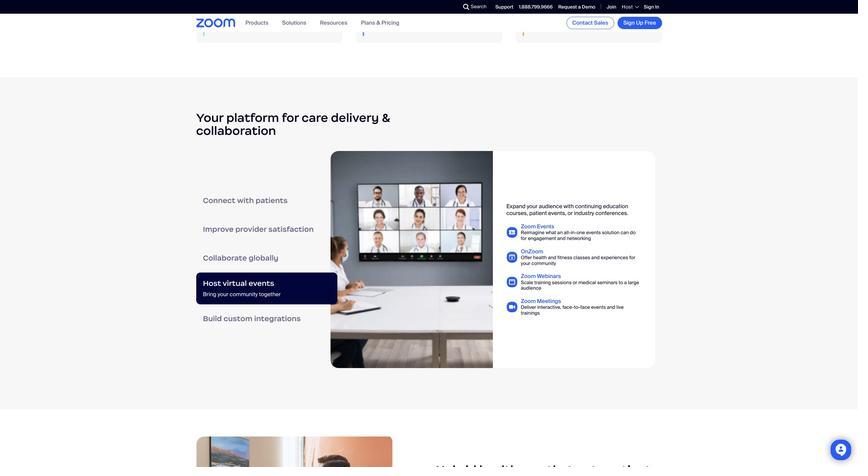 Task type: vqa. For each thing, say whether or not it's contained in the screenshot.
IMPROVE PROVIDER SATISFACTION
yes



Task type: describe. For each thing, give the bounding box(es) containing it.
platform
[[226, 110, 279, 125]]

request a demo
[[558, 4, 596, 10]]

contact sales link
[[567, 17, 614, 29]]

zoom meetings logo image
[[507, 302, 518, 313]]

u.s. for 8
[[550, 19, 560, 26]]

for inside your platform for care delivery & collaboration
[[282, 110, 299, 125]]

patient
[[530, 210, 547, 217]]

networking
[[567, 235, 591, 242]]

sign up free
[[624, 19, 656, 26]]

globally
[[249, 253, 279, 263]]

offer
[[521, 255, 532, 261]]

products
[[246, 19, 269, 27]]

tab list inside tabbed carousel element
[[196, 186, 337, 333]]

patients
[[256, 196, 288, 205]]

courses,
[[507, 210, 528, 217]]

zoom inside 7 of the top 10 global pharmaceutical companies choose zoom
[[371, 25, 386, 33]]

connect with patients
[[203, 196, 288, 205]]

provider
[[235, 225, 267, 234]]

conferences.
[[596, 210, 629, 217]]

10 inside 8 of the 10 largest u.s. health systems choose zoom
[[568, 7, 578, 18]]

zoom logo image
[[196, 19, 235, 27]]

collaborate
[[203, 253, 247, 263]]

by
[[266, 19, 272, 26]]

companies
[[430, 19, 458, 26]]

top for 9 of the top 10
[[248, 7, 264, 18]]

connect
[[203, 196, 235, 205]]

collaborate globally button
[[196, 244, 337, 273]]

connect with patients button
[[196, 186, 337, 215]]

sessions
[[552, 279, 572, 286]]

zoom events link
[[521, 223, 555, 230]]

of for 8
[[539, 7, 548, 18]]

your inside host virtual events bring your community together
[[218, 291, 229, 298]]

zoom webinars scale training sessions or medical seminars to a large audience
[[521, 273, 639, 291]]

zoom events logo image
[[507, 227, 518, 238]]

1.888.799.9666
[[519, 4, 553, 10]]

education
[[603, 203, 629, 210]]

10 for 9 of the top 10
[[266, 7, 276, 18]]

& inside your platform for care delivery & collaboration
[[382, 110, 390, 125]]

webinars
[[537, 273, 561, 280]]

zoom inside zoom events reimagine what an all-in-one events solution can do for engagement and networking
[[521, 223, 536, 230]]

onzoom offer health and fitness classes and experiences for your community
[[521, 248, 636, 266]]

u.s
[[274, 19, 282, 26]]

in-
[[571, 230, 577, 236]]

zoom inside 'zoom webinars scale training sessions or medical seminars to a large audience'
[[521, 273, 536, 280]]

0 horizontal spatial a
[[578, 4, 581, 10]]

events inside host virtual events bring your community together
[[249, 279, 274, 288]]

solutions button
[[282, 19, 306, 27]]

up
[[636, 19, 644, 26]]

expand your audience with continuing education courses, patient events, or industry conferences.
[[507, 203, 629, 217]]

industry
[[574, 210, 594, 217]]

host virtual events bring your community together
[[203, 279, 281, 298]]

and inside zoom events reimagine what an all-in-one events solution can do for engagement and networking
[[557, 235, 566, 242]]

with inside button
[[237, 196, 254, 205]]

community inside host virtual events bring your community together
[[230, 291, 258, 298]]

news,
[[283, 19, 299, 26]]

one
[[577, 230, 585, 236]]

in
[[655, 4, 660, 10]]

1.888.799.9666 link
[[519, 4, 553, 10]]

events inside zoom events reimagine what an all-in-one events solution can do for engagement and networking
[[586, 230, 601, 236]]

10 for 7 of the top 10
[[425, 7, 435, 18]]

an
[[558, 230, 563, 236]]

satisfaction
[[269, 225, 314, 234]]

care
[[302, 110, 328, 125]]

what
[[546, 230, 556, 236]]

0 horizontal spatial &
[[377, 19, 380, 27]]

events
[[537, 223, 555, 230]]

7
[[371, 7, 376, 18]]

pricing
[[382, 19, 400, 27]]

largest
[[531, 19, 549, 26]]

the for 9
[[230, 7, 246, 18]]

demo
[[582, 4, 596, 10]]

do
[[630, 230, 636, 236]]

systems
[[578, 19, 599, 26]]

4 / 5 group
[[331, 151, 655, 369]]

host button
[[622, 4, 639, 10]]

together
[[259, 291, 281, 298]]

plans & pricing link
[[361, 19, 400, 27]]

medical
[[579, 279, 596, 286]]

solution
[[602, 230, 620, 236]]

join link
[[607, 4, 617, 10]]

scale
[[521, 279, 533, 286]]

sales
[[594, 19, 609, 26]]

the for 8
[[550, 7, 566, 18]]

onzoom link
[[521, 248, 544, 255]]

sign up free link
[[618, 17, 662, 29]]

support link
[[496, 4, 514, 10]]

your inside expand your audience with continuing education courses, patient events, or industry conferences.
[[527, 203, 538, 210]]

search image
[[463, 4, 469, 10]]

expand
[[507, 203, 526, 210]]

improve provider satisfaction button
[[196, 215, 337, 244]]

improve
[[203, 225, 234, 234]]

host for host virtual events bring your community together
[[203, 279, 221, 288]]

doctor panel using zoom image
[[331, 151, 493, 368]]

resources
[[320, 19, 348, 27]]

to-
[[574, 304, 581, 311]]

tabbed carousel element
[[196, 151, 662, 369]]

collaborate globally
[[203, 253, 279, 263]]



Task type: locate. For each thing, give the bounding box(es) containing it.
audience inside expand your audience with continuing education courses, patient events, or industry conferences.
[[539, 203, 563, 210]]

or right the events, at the top right
[[568, 210, 573, 217]]

host
[[622, 4, 633, 10], [203, 279, 221, 288]]

audience inside 'zoom webinars scale training sessions or medical seminars to a large audience'
[[521, 285, 542, 291]]

3 choose from the left
[[600, 19, 619, 26]]

zoom meetings link
[[521, 298, 561, 305]]

3 10 from the left
[[568, 7, 578, 18]]

1 horizontal spatial choose
[[459, 19, 478, 26]]

of right 9
[[219, 7, 228, 18]]

deliver
[[521, 304, 536, 311]]

search
[[471, 3, 487, 10]]

contact
[[573, 19, 593, 26]]

2 horizontal spatial 10
[[568, 7, 578, 18]]

zoom events reimagine what an all-in-one events solution can do for engagement and networking
[[521, 223, 636, 242]]

and left fitness
[[548, 255, 557, 261]]

2 the from the left
[[389, 7, 405, 18]]

your right expand
[[527, 203, 538, 210]]

of for 9
[[219, 7, 228, 18]]

choose down join
[[600, 19, 619, 26]]

1 of from the left
[[219, 7, 228, 18]]

for
[[282, 110, 299, 125], [521, 235, 527, 242], [630, 255, 636, 261]]

your inside the onzoom offer health and fitness classes and experiences for your community
[[521, 260, 531, 266]]

2 vertical spatial events
[[591, 304, 606, 311]]

meetings
[[537, 298, 561, 305]]

community up the zoom webinars link
[[532, 260, 556, 266]]

0 horizontal spatial health
[[533, 255, 547, 261]]

& right delivery
[[382, 110, 390, 125]]

of inside 8 of the 10 largest u.s. health systems choose zoom
[[539, 7, 548, 18]]

for left care
[[282, 110, 299, 125]]

1 vertical spatial your
[[521, 260, 531, 266]]

u.s. inside 8 of the 10 largest u.s. health systems choose zoom
[[550, 19, 560, 26]]

contact sales
[[573, 19, 609, 26]]

3 the from the left
[[550, 7, 566, 18]]

1 horizontal spatial for
[[521, 235, 527, 242]]

1 horizontal spatial sign
[[644, 4, 654, 10]]

1 the from the left
[[230, 7, 246, 18]]

2 choose from the left
[[459, 19, 478, 26]]

your right the bring
[[218, 291, 229, 298]]

1 horizontal spatial health
[[561, 19, 577, 26]]

events right face
[[591, 304, 606, 311]]

& right the plans
[[377, 19, 380, 27]]

collaboration
[[196, 123, 276, 138]]

community
[[532, 260, 556, 266], [230, 291, 258, 298]]

build custom integrations button
[[196, 305, 337, 333]]

1 top from the left
[[248, 7, 264, 18]]

events
[[586, 230, 601, 236], [249, 279, 274, 288], [591, 304, 606, 311]]

sign in
[[644, 4, 660, 10]]

classes
[[574, 255, 590, 261]]

or inside expand your audience with continuing education courses, patient events, or industry conferences.
[[568, 210, 573, 217]]

and
[[557, 235, 566, 242], [548, 255, 557, 261], [592, 255, 600, 261], [607, 304, 616, 311]]

events inside zoom meetings deliver interactive, face-to-face events and live trainings
[[591, 304, 606, 311]]

2 horizontal spatial the
[[550, 7, 566, 18]]

and right what at the right of page
[[557, 235, 566, 242]]

the inside 9 of the top 10 u.s. hospitals, ranked by u.s news, choose zoom
[[230, 7, 246, 18]]

zoom
[[620, 19, 635, 26], [211, 25, 226, 33], [371, 25, 386, 33], [521, 223, 536, 230], [521, 273, 536, 280], [521, 298, 536, 305]]

0 vertical spatial events
[[586, 230, 601, 236]]

interactive,
[[538, 304, 562, 311]]

sign left "in"
[[644, 4, 654, 10]]

10 up by
[[266, 7, 276, 18]]

0 horizontal spatial top
[[248, 7, 264, 18]]

with
[[237, 196, 254, 205], [564, 203, 574, 210]]

engagement
[[528, 235, 556, 242]]

and inside zoom meetings deliver interactive, face-to-face events and live trainings
[[607, 304, 616, 311]]

of
[[219, 7, 228, 18], [378, 7, 387, 18], [539, 7, 548, 18]]

for right experiences
[[630, 255, 636, 261]]

1 horizontal spatial of
[[378, 7, 387, 18]]

2 vertical spatial for
[[630, 255, 636, 261]]

choose for 7 of the top 10
[[459, 19, 478, 26]]

community inside the onzoom offer health and fitness classes and experiences for your community
[[532, 260, 556, 266]]

host up the bring
[[203, 279, 221, 288]]

a left demo
[[578, 4, 581, 10]]

virtual
[[223, 279, 247, 288]]

1 vertical spatial community
[[230, 291, 258, 298]]

9 of the top 10 u.s. hospitals, ranked by u.s news, choose zoom
[[211, 7, 319, 33]]

u.s. down 9
[[211, 19, 221, 26]]

products button
[[246, 19, 269, 27]]

face
[[581, 304, 590, 311]]

0 horizontal spatial for
[[282, 110, 299, 125]]

0 horizontal spatial community
[[230, 291, 258, 298]]

2 vertical spatial your
[[218, 291, 229, 298]]

of inside 7 of the top 10 global pharmaceutical companies choose zoom
[[378, 7, 387, 18]]

0 vertical spatial host
[[622, 4, 633, 10]]

audience up events at the right top of the page
[[539, 203, 563, 210]]

free
[[645, 19, 656, 26]]

0 horizontal spatial choose
[[300, 19, 319, 26]]

None search field
[[438, 1, 465, 12]]

2 top from the left
[[407, 7, 423, 18]]

card label element
[[331, 151, 655, 368]]

hospitals,
[[222, 19, 247, 26]]

health inside the onzoom offer health and fitness classes and experiences for your community
[[533, 255, 547, 261]]

2 10 from the left
[[425, 7, 435, 18]]

zoom inside 8 of the 10 largest u.s. health systems choose zoom
[[620, 19, 635, 26]]

2 horizontal spatial of
[[539, 7, 548, 18]]

health right offer
[[533, 255, 547, 261]]

of inside 9 of the top 10 u.s. hospitals, ranked by u.s news, choose zoom
[[219, 7, 228, 18]]

1 horizontal spatial top
[[407, 7, 423, 18]]

plans
[[361, 19, 375, 27]]

1 u.s. from the left
[[211, 19, 221, 26]]

choose inside 8 of the 10 largest u.s. health systems choose zoom
[[600, 19, 619, 26]]

host right join
[[622, 4, 633, 10]]

1 choose from the left
[[300, 19, 319, 26]]

health down request
[[561, 19, 577, 26]]

improve provider satisfaction
[[203, 225, 314, 234]]

request a demo link
[[558, 4, 596, 10]]

can
[[621, 230, 629, 236]]

1 horizontal spatial a
[[624, 279, 627, 286]]

ranked
[[248, 19, 265, 26]]

1 horizontal spatial u.s.
[[550, 19, 560, 26]]

1 10 from the left
[[266, 7, 276, 18]]

10 up contact
[[568, 7, 578, 18]]

sign left up
[[624, 19, 635, 26]]

global
[[371, 19, 388, 26]]

0 vertical spatial health
[[561, 19, 577, 26]]

0 horizontal spatial u.s.
[[211, 19, 221, 26]]

events,
[[549, 210, 567, 217]]

for right zoom events logo in the right of the page
[[521, 235, 527, 242]]

0 vertical spatial for
[[282, 110, 299, 125]]

top for 7 of the top 10
[[407, 7, 423, 18]]

or
[[568, 210, 573, 217], [573, 279, 578, 286]]

audience down the zoom webinars link
[[521, 285, 542, 291]]

a right to
[[624, 279, 627, 286]]

for inside the onzoom offer health and fitness classes and experiences for your community
[[630, 255, 636, 261]]

top inside 7 of the top 10 global pharmaceutical companies choose zoom
[[407, 7, 423, 18]]

large
[[628, 279, 639, 286]]

u.s. inside 9 of the top 10 u.s. hospitals, ranked by u.s news, choose zoom
[[211, 19, 221, 26]]

or left the medical
[[573, 279, 578, 286]]

the inside 7 of the top 10 global pharmaceutical companies choose zoom
[[389, 7, 405, 18]]

search image
[[463, 4, 469, 10]]

experiences
[[601, 255, 628, 261]]

choose inside 7 of the top 10 global pharmaceutical companies choose zoom
[[459, 19, 478, 26]]

host inside host virtual events bring your community together
[[203, 279, 221, 288]]

0 vertical spatial &
[[377, 19, 380, 27]]

10 up companies
[[425, 7, 435, 18]]

0 horizontal spatial sign
[[624, 19, 635, 26]]

1 vertical spatial for
[[521, 235, 527, 242]]

choose right news,
[[300, 19, 319, 26]]

top inside 9 of the top 10 u.s. hospitals, ranked by u.s news, choose zoom
[[248, 7, 264, 18]]

zoom inside 9 of the top 10 u.s. hospitals, ranked by u.s news, choose zoom
[[211, 25, 226, 33]]

0 vertical spatial sign
[[644, 4, 654, 10]]

1 vertical spatial sign
[[624, 19, 635, 26]]

2 u.s. from the left
[[550, 19, 560, 26]]

health inside 8 of the 10 largest u.s. health systems choose zoom
[[561, 19, 577, 26]]

1 vertical spatial host
[[203, 279, 221, 288]]

live
[[617, 304, 624, 311]]

and left live
[[607, 304, 616, 311]]

sign
[[644, 4, 654, 10], [624, 19, 635, 26]]

resources button
[[320, 19, 348, 27]]

bring
[[203, 291, 216, 298]]

sign inside sign up free link
[[624, 19, 635, 26]]

choose inside 9 of the top 10 u.s. hospitals, ranked by u.s news, choose zoom
[[300, 19, 319, 26]]

audience
[[539, 203, 563, 210], [521, 285, 542, 291]]

1 vertical spatial health
[[533, 255, 547, 261]]

tab list
[[196, 186, 337, 333]]

onzoom
[[521, 248, 544, 255]]

choose for 8 of the 10
[[600, 19, 619, 26]]

of right 8
[[539, 7, 548, 18]]

0 vertical spatial your
[[527, 203, 538, 210]]

u.s.
[[211, 19, 221, 26], [550, 19, 560, 26]]

1 horizontal spatial community
[[532, 260, 556, 266]]

0 horizontal spatial of
[[219, 7, 228, 18]]

2 horizontal spatial for
[[630, 255, 636, 261]]

1 vertical spatial a
[[624, 279, 627, 286]]

10 inside 9 of the top 10 u.s. hospitals, ranked by u.s news, choose zoom
[[266, 7, 276, 18]]

choose down search image
[[459, 19, 478, 26]]

top
[[248, 7, 264, 18], [407, 7, 423, 18]]

1 horizontal spatial 10
[[425, 7, 435, 18]]

3 of from the left
[[539, 7, 548, 18]]

0 horizontal spatial host
[[203, 279, 221, 288]]

1 horizontal spatial the
[[389, 7, 405, 18]]

face-
[[563, 304, 574, 311]]

onzoom logo image
[[507, 252, 518, 263]]

1 vertical spatial or
[[573, 279, 578, 286]]

8 of the 10 largest u.s. health systems choose zoom
[[531, 7, 635, 26]]

and right classes on the right bottom
[[592, 255, 600, 261]]

your
[[196, 110, 224, 125]]

to
[[619, 279, 623, 286]]

support
[[496, 4, 514, 10]]

with inside expand your audience with continuing education courses, patient events, or industry conferences.
[[564, 203, 574, 210]]

1 horizontal spatial host
[[622, 4, 633, 10]]

1 vertical spatial &
[[382, 110, 390, 125]]

solutions
[[282, 19, 306, 27]]

integrations
[[254, 314, 301, 323]]

2 horizontal spatial choose
[[600, 19, 619, 26]]

0 horizontal spatial with
[[237, 196, 254, 205]]

tab list containing connect with patients
[[196, 186, 337, 333]]

your platform for care delivery & collaboration
[[196, 110, 390, 138]]

health
[[561, 19, 577, 26], [533, 255, 547, 261]]

top up ranked
[[248, 7, 264, 18]]

0 vertical spatial community
[[532, 260, 556, 266]]

events right one
[[586, 230, 601, 236]]

10 inside 7 of the top 10 global pharmaceutical companies choose zoom
[[425, 7, 435, 18]]

request
[[558, 4, 577, 10]]

or inside 'zoom webinars scale training sessions or medical seminars to a large audience'
[[573, 279, 578, 286]]

zoom inside zoom meetings deliver interactive, face-to-face events and live trainings
[[521, 298, 536, 305]]

community down 'virtual'
[[230, 291, 258, 298]]

join
[[607, 4, 617, 10]]

1 vertical spatial audience
[[521, 285, 542, 291]]

host for host
[[622, 4, 633, 10]]

for inside zoom events reimagine what an all-in-one events solution can do for engagement and networking
[[521, 235, 527, 242]]

zoom webinars link
[[521, 273, 561, 280]]

the inside 8 of the 10 largest u.s. health systems choose zoom
[[550, 7, 566, 18]]

0 horizontal spatial 10
[[266, 7, 276, 18]]

with left the patients
[[237, 196, 254, 205]]

delivery
[[331, 110, 379, 125]]

0 horizontal spatial the
[[230, 7, 246, 18]]

1 vertical spatial events
[[249, 279, 274, 288]]

zoom webinars logo image
[[507, 277, 518, 288]]

u.s. for 9
[[211, 19, 221, 26]]

continuing
[[575, 203, 602, 210]]

pharmaceutical
[[389, 19, 428, 26]]

events up together
[[249, 279, 274, 288]]

u.s. right largest
[[550, 19, 560, 26]]

8
[[531, 7, 537, 18]]

fitness
[[558, 255, 573, 261]]

seminars
[[597, 279, 618, 286]]

build
[[203, 314, 222, 323]]

sign for sign in
[[644, 4, 654, 10]]

0 vertical spatial a
[[578, 4, 581, 10]]

a inside 'zoom webinars scale training sessions or medical seminars to a large audience'
[[624, 279, 627, 286]]

sign for sign up free
[[624, 19, 635, 26]]

the for 7
[[389, 7, 405, 18]]

1 horizontal spatial with
[[564, 203, 574, 210]]

with left industry on the right top of page
[[564, 203, 574, 210]]

build custom integrations
[[203, 314, 301, 323]]

top up pharmaceutical in the top of the page
[[407, 7, 423, 18]]

0 vertical spatial or
[[568, 210, 573, 217]]

your down onzoom
[[521, 260, 531, 266]]

of right 7
[[378, 7, 387, 18]]

2 of from the left
[[378, 7, 387, 18]]

of for 7
[[378, 7, 387, 18]]

0 vertical spatial audience
[[539, 203, 563, 210]]

1 horizontal spatial &
[[382, 110, 390, 125]]

reimagine
[[521, 230, 545, 236]]



